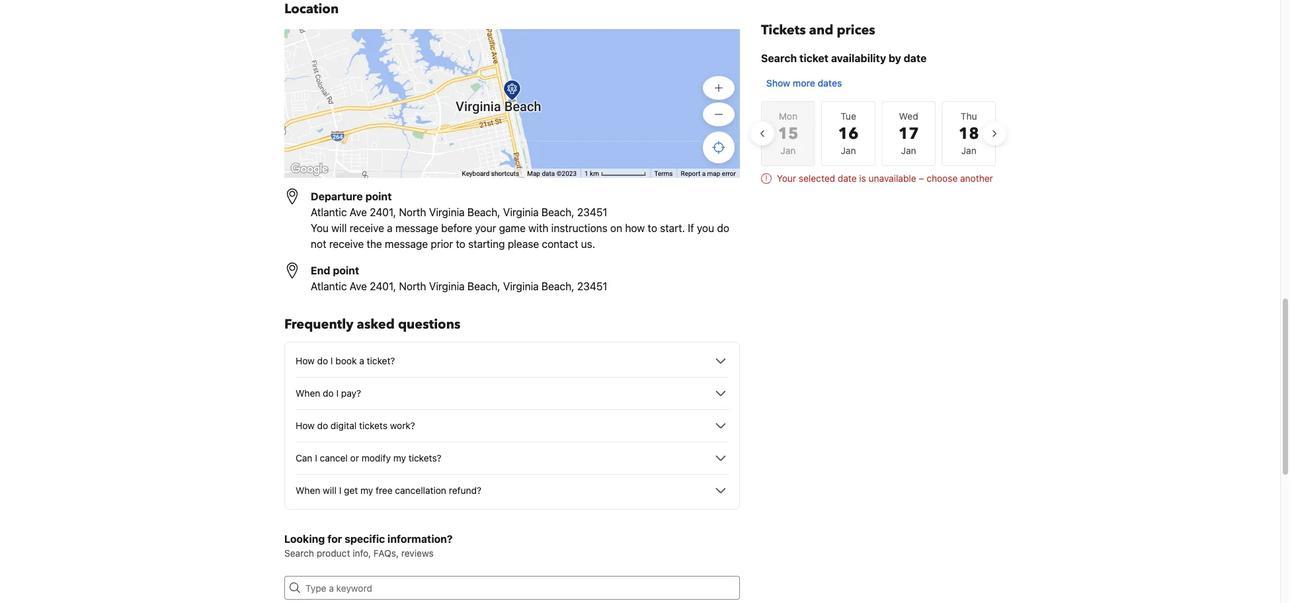 Task type: locate. For each thing, give the bounding box(es) containing it.
1 vertical spatial to
[[456, 238, 466, 250]]

receive up the
[[350, 222, 384, 234]]

do inside 'dropdown button'
[[323, 388, 334, 399]]

how do digital tickets work?
[[296, 420, 415, 431]]

will inside departure point atlantic ave 2401, north virginia beach, virginia beach, 23451 you will receive a message before your game with instructions on how to start. if you do not receive the message prior to starting please contact us.
[[331, 222, 347, 234]]

1 atlantic from the top
[[311, 206, 347, 219]]

©2023
[[557, 170, 577, 178]]

get
[[344, 485, 358, 496]]

23451 inside departure point atlantic ave 2401, north virginia beach, virginia beach, 23451 you will receive a message before your game with instructions on how to start. if you do not receive the message prior to starting please contact us.
[[577, 206, 608, 219]]

0 vertical spatial receive
[[350, 222, 384, 234]]

you
[[697, 222, 714, 234]]

cancellation
[[395, 485, 446, 496]]

2 ave from the top
[[350, 280, 367, 293]]

error
[[722, 170, 736, 178]]

do left the pay?
[[323, 388, 334, 399]]

how down frequently
[[296, 356, 315, 366]]

ticket
[[800, 52, 829, 64]]

18
[[959, 123, 979, 145]]

jan inside wed 17 jan
[[901, 145, 916, 156]]

1
[[585, 170, 588, 178]]

north for departure
[[399, 206, 426, 219]]

when will i get my free cancellation refund? button
[[296, 483, 729, 499]]

availability
[[831, 52, 886, 64]]

23451 for departure point atlantic ave 2401, north virginia beach, virginia beach, 23451 you will receive a message before your game with instructions on how to start. if you do not receive the message prior to starting please contact us.
[[577, 206, 608, 219]]

show more dates
[[767, 78, 842, 89]]

0 vertical spatial ave
[[350, 206, 367, 219]]

frequently asked questions
[[284, 315, 461, 334]]

1 horizontal spatial a
[[387, 222, 393, 234]]

a inside departure point atlantic ave 2401, north virginia beach, virginia beach, 23451 you will receive a message before your game with instructions on how to start. if you do not receive the message prior to starting please contact us.
[[387, 222, 393, 234]]

1 vertical spatial ave
[[350, 280, 367, 293]]

prices
[[837, 21, 876, 39]]

1 vertical spatial 23451
[[577, 280, 608, 293]]

when
[[296, 388, 320, 399], [296, 485, 320, 496]]

23451 up "instructions"
[[577, 206, 608, 219]]

book
[[336, 356, 357, 366]]

i left get on the bottom left
[[339, 485, 341, 496]]

0 vertical spatial message
[[395, 222, 439, 234]]

how inside the how do digital tickets work? dropdown button
[[296, 420, 315, 431]]

1 vertical spatial my
[[360, 485, 373, 496]]

wed
[[899, 111, 918, 122]]

jan down 15 at top
[[781, 145, 796, 156]]

0 vertical spatial my
[[393, 453, 406, 464]]

point right departure
[[365, 190, 392, 203]]

jan down 16
[[841, 145, 856, 156]]

date right by on the right top of the page
[[904, 52, 927, 64]]

when inside 'dropdown button'
[[296, 388, 320, 399]]

1 23451 from the top
[[577, 206, 608, 219]]

1 horizontal spatial date
[[904, 52, 927, 64]]

do inside departure point atlantic ave 2401, north virginia beach, virginia beach, 23451 you will receive a message before your game with instructions on how to start. if you do not receive the message prior to starting please contact us.
[[717, 222, 730, 234]]

when for when do i pay?
[[296, 388, 320, 399]]

atlantic inside departure point atlantic ave 2401, north virginia beach, virginia beach, 23451 you will receive a message before your game with instructions on how to start. if you do not receive the message prior to starting please contact us.
[[311, 206, 347, 219]]

do left digital
[[317, 420, 328, 431]]

report
[[681, 170, 701, 178]]

atlantic inside end point atlantic ave 2401, north virginia beach, virginia beach, 23451
[[311, 280, 347, 293]]

0 vertical spatial point
[[365, 190, 392, 203]]

atlantic
[[311, 206, 347, 219], [311, 280, 347, 293]]

2401, inside departure point atlantic ave 2401, north virginia beach, virginia beach, 23451 you will receive a message before your game with instructions on how to start. if you do not receive the message prior to starting please contact us.
[[370, 206, 396, 219]]

3 jan from the left
[[901, 145, 916, 156]]

1 2401, from the top
[[370, 206, 396, 219]]

your selected date is unavailable – choose another
[[777, 173, 993, 184]]

to
[[648, 222, 657, 234], [456, 238, 466, 250]]

contact
[[542, 238, 578, 250]]

1 north from the top
[[399, 206, 426, 219]]

ave inside departure point atlantic ave 2401, north virginia beach, virginia beach, 23451 you will receive a message before your game with instructions on how to start. if you do not receive the message prior to starting please contact us.
[[350, 206, 367, 219]]

do for when do i pay?
[[323, 388, 334, 399]]

departure point atlantic ave 2401, north virginia beach, virginia beach, 23451 you will receive a message before your game with instructions on how to start. if you do not receive the message prior to starting please contact us.
[[311, 190, 730, 250]]

my right modify
[[393, 453, 406, 464]]

when left the pay?
[[296, 388, 320, 399]]

date
[[904, 52, 927, 64], [838, 173, 857, 184]]

keyboard shortcuts button
[[462, 169, 519, 178]]

how do i book a ticket? button
[[296, 353, 729, 369]]

north inside departure point atlantic ave 2401, north virginia beach, virginia beach, 23451 you will receive a message before your game with instructions on how to start. if you do not receive the message prior to starting please contact us.
[[399, 206, 426, 219]]

will right you at left top
[[331, 222, 347, 234]]

beach, up with on the left top of page
[[542, 206, 575, 219]]

your
[[475, 222, 496, 234]]

0 vertical spatial how
[[296, 356, 315, 366]]

jan inside mon 15 jan
[[781, 145, 796, 156]]

before
[[441, 222, 472, 234]]

when inside dropdown button
[[296, 485, 320, 496]]

2401, up asked
[[370, 280, 396, 293]]

how up can
[[296, 420, 315, 431]]

2 when from the top
[[296, 485, 320, 496]]

search up show
[[761, 52, 797, 64]]

end point atlantic ave 2401, north virginia beach, virginia beach, 23451
[[311, 264, 608, 293]]

when down can
[[296, 485, 320, 496]]

2 vertical spatial a
[[359, 356, 364, 366]]

if
[[688, 222, 694, 234]]

0 horizontal spatial to
[[456, 238, 466, 250]]

map
[[527, 170, 540, 178]]

do
[[717, 222, 730, 234], [317, 356, 328, 366], [323, 388, 334, 399], [317, 420, 328, 431]]

1 vertical spatial atlantic
[[311, 280, 347, 293]]

point for end
[[333, 264, 359, 277]]

starting
[[468, 238, 505, 250]]

16
[[838, 123, 859, 145]]

virginia down please
[[503, 280, 539, 293]]

atlantic down departure
[[311, 206, 347, 219]]

1 vertical spatial 2401,
[[370, 280, 396, 293]]

1 vertical spatial a
[[387, 222, 393, 234]]

to right how
[[648, 222, 657, 234]]

4 jan from the left
[[962, 145, 977, 156]]

receive
[[350, 222, 384, 234], [329, 238, 364, 250]]

1 when from the top
[[296, 388, 320, 399]]

ave inside end point atlantic ave 2401, north virginia beach, virginia beach, 23451
[[350, 280, 367, 293]]

i for book
[[331, 356, 333, 366]]

2 how from the top
[[296, 420, 315, 431]]

message up prior
[[395, 222, 439, 234]]

how inside how do i book a ticket? dropdown button
[[296, 356, 315, 366]]

region
[[751, 95, 1007, 172]]

game
[[499, 222, 526, 234]]

map
[[707, 170, 721, 178]]

unavailable
[[869, 173, 917, 184]]

0 vertical spatial atlantic
[[311, 206, 347, 219]]

my
[[393, 453, 406, 464], [360, 485, 373, 496]]

dates
[[818, 78, 842, 89]]

1 how from the top
[[296, 356, 315, 366]]

atlantic down end
[[311, 280, 347, 293]]

2 horizontal spatial a
[[702, 170, 706, 178]]

beach, up your
[[468, 206, 500, 219]]

jan for 17
[[901, 145, 916, 156]]

prior
[[431, 238, 453, 250]]

1 vertical spatial when
[[296, 485, 320, 496]]

report a map error
[[681, 170, 736, 178]]

i left book
[[331, 356, 333, 366]]

0 vertical spatial a
[[702, 170, 706, 178]]

1 ave from the top
[[350, 206, 367, 219]]

2401,
[[370, 206, 396, 219], [370, 280, 396, 293]]

point right end
[[333, 264, 359, 277]]

0 vertical spatial 23451
[[577, 206, 608, 219]]

ave up frequently asked questions
[[350, 280, 367, 293]]

beach, down starting
[[468, 280, 500, 293]]

keyboard shortcuts
[[462, 170, 519, 178]]

questions
[[398, 315, 461, 334]]

1 vertical spatial receive
[[329, 238, 364, 250]]

1 horizontal spatial to
[[648, 222, 657, 234]]

the
[[367, 238, 382, 250]]

0 vertical spatial date
[[904, 52, 927, 64]]

will inside dropdown button
[[323, 485, 337, 496]]

report a map error link
[[681, 170, 736, 178]]

data
[[542, 170, 555, 178]]

ave for departure
[[350, 206, 367, 219]]

2 atlantic from the top
[[311, 280, 347, 293]]

0 horizontal spatial a
[[359, 356, 364, 366]]

work?
[[390, 420, 415, 431]]

search down 'looking'
[[284, 548, 314, 559]]

23451 inside end point atlantic ave 2401, north virginia beach, virginia beach, 23451
[[577, 280, 608, 293]]

my right get on the bottom left
[[360, 485, 373, 496]]

virginia
[[429, 206, 465, 219], [503, 206, 539, 219], [429, 280, 465, 293], [503, 280, 539, 293]]

1 vertical spatial point
[[333, 264, 359, 277]]

looking for specific information? search product info, faqs, reviews
[[284, 533, 453, 559]]

location
[[284, 0, 339, 18]]

2401, for end
[[370, 280, 396, 293]]

0 horizontal spatial search
[[284, 548, 314, 559]]

do right you
[[717, 222, 730, 234]]

2 2401, from the top
[[370, 280, 396, 293]]

information?
[[388, 533, 453, 545]]

message
[[395, 222, 439, 234], [385, 238, 428, 250]]

atlantic for departure
[[311, 206, 347, 219]]

1 vertical spatial will
[[323, 485, 337, 496]]

2 north from the top
[[399, 280, 426, 293]]

0 vertical spatial north
[[399, 206, 426, 219]]

receive left the
[[329, 238, 364, 250]]

end
[[311, 264, 330, 277]]

0 horizontal spatial my
[[360, 485, 373, 496]]

1 vertical spatial how
[[296, 420, 315, 431]]

jan inside thu 18 jan
[[962, 145, 977, 156]]

to down 'before'
[[456, 238, 466, 250]]

2 23451 from the top
[[577, 280, 608, 293]]

specific
[[345, 533, 385, 545]]

1 horizontal spatial search
[[761, 52, 797, 64]]

search
[[761, 52, 797, 64], [284, 548, 314, 559]]

can i cancel or modify my tickets? button
[[296, 450, 729, 466]]

do left book
[[317, 356, 328, 366]]

0 vertical spatial 2401,
[[370, 206, 396, 219]]

show more dates button
[[761, 71, 848, 95]]

jan down 17
[[901, 145, 916, 156]]

date left is
[[838, 173, 857, 184]]

1 vertical spatial north
[[399, 280, 426, 293]]

i left the pay?
[[336, 388, 339, 399]]

1 horizontal spatial point
[[365, 190, 392, 203]]

point inside departure point atlantic ave 2401, north virginia beach, virginia beach, 23451 you will receive a message before your game with instructions on how to start. if you do not receive the message prior to starting please contact us.
[[365, 190, 392, 203]]

2401, inside end point atlantic ave 2401, north virginia beach, virginia beach, 23451
[[370, 280, 396, 293]]

0 horizontal spatial date
[[838, 173, 857, 184]]

north inside end point atlantic ave 2401, north virginia beach, virginia beach, 23451
[[399, 280, 426, 293]]

0 vertical spatial when
[[296, 388, 320, 399]]

0 vertical spatial will
[[331, 222, 347, 234]]

point inside end point atlantic ave 2401, north virginia beach, virginia beach, 23451
[[333, 264, 359, 277]]

google image
[[288, 161, 331, 178]]

2 jan from the left
[[841, 145, 856, 156]]

ave down departure
[[350, 206, 367, 219]]

jan down 18
[[962, 145, 977, 156]]

will left get on the bottom left
[[323, 485, 337, 496]]

0 horizontal spatial point
[[333, 264, 359, 277]]

point
[[365, 190, 392, 203], [333, 264, 359, 277]]

23451 down us. at the left top of page
[[577, 280, 608, 293]]

map region
[[151, 0, 828, 311]]

–
[[919, 173, 924, 184]]

i inside 'dropdown button'
[[336, 388, 339, 399]]

info,
[[353, 548, 371, 559]]

message right the
[[385, 238, 428, 250]]

1 jan from the left
[[781, 145, 796, 156]]

i
[[331, 356, 333, 366], [336, 388, 339, 399], [315, 453, 317, 464], [339, 485, 341, 496]]

jan inside the tue 16 jan
[[841, 145, 856, 156]]

another
[[960, 173, 993, 184]]

with
[[529, 222, 549, 234]]

2401, up the
[[370, 206, 396, 219]]

1 horizontal spatial my
[[393, 453, 406, 464]]

1 vertical spatial search
[[284, 548, 314, 559]]



Task type: describe. For each thing, give the bounding box(es) containing it.
can i cancel or modify my tickets?
[[296, 453, 442, 464]]

tickets
[[761, 21, 806, 39]]

wed 17 jan
[[899, 111, 919, 156]]

show
[[767, 78, 791, 89]]

beach, down contact
[[542, 280, 575, 293]]

keyboard
[[462, 170, 490, 178]]

ave for end
[[350, 280, 367, 293]]

1 vertical spatial message
[[385, 238, 428, 250]]

when do i pay? button
[[296, 386, 729, 401]]

a inside dropdown button
[[359, 356, 364, 366]]

please
[[508, 238, 539, 250]]

atlantic for end
[[311, 280, 347, 293]]

cancel
[[320, 453, 348, 464]]

Type a keyword field
[[300, 576, 740, 600]]

do for how do digital tickets work?
[[317, 420, 328, 431]]

by
[[889, 52, 901, 64]]

17
[[899, 123, 919, 145]]

mon 15 jan
[[778, 111, 799, 156]]

2401, for departure
[[370, 206, 396, 219]]

or
[[350, 453, 359, 464]]

search ticket availability by date
[[761, 52, 927, 64]]

you
[[311, 222, 329, 234]]

digital
[[331, 420, 357, 431]]

can
[[296, 453, 312, 464]]

km
[[590, 170, 599, 178]]

departure
[[311, 190, 363, 203]]

i right can
[[315, 453, 317, 464]]

product
[[317, 548, 350, 559]]

when do i pay?
[[296, 388, 361, 399]]

thu
[[961, 111, 977, 122]]

instructions
[[551, 222, 608, 234]]

us.
[[581, 238, 595, 250]]

do for how do i book a ticket?
[[317, 356, 328, 366]]

is
[[859, 173, 866, 184]]

point for departure
[[365, 190, 392, 203]]

jan for 18
[[962, 145, 977, 156]]

i for get
[[339, 485, 341, 496]]

looking
[[284, 533, 325, 545]]

start.
[[660, 222, 685, 234]]

choose
[[927, 173, 958, 184]]

jan for 15
[[781, 145, 796, 156]]

1 vertical spatial date
[[838, 173, 857, 184]]

terms
[[654, 170, 673, 178]]

asked
[[357, 315, 395, 334]]

15
[[778, 123, 799, 145]]

how do i book a ticket?
[[296, 356, 395, 366]]

mon
[[779, 111, 798, 122]]

free
[[376, 485, 393, 496]]

tickets
[[359, 420, 388, 431]]

your
[[777, 173, 796, 184]]

search inside looking for specific information? search product info, faqs, reviews
[[284, 548, 314, 559]]

1 km
[[585, 170, 601, 178]]

23451 for end point atlantic ave 2401, north virginia beach, virginia beach, 23451
[[577, 280, 608, 293]]

how
[[625, 222, 645, 234]]

selected
[[799, 173, 835, 184]]

ticket?
[[367, 356, 395, 366]]

how for how do i book a ticket?
[[296, 356, 315, 366]]

reviews
[[401, 548, 434, 559]]

not
[[311, 238, 327, 250]]

modify
[[362, 453, 391, 464]]

shortcuts
[[491, 170, 519, 178]]

1 km button
[[581, 169, 650, 178]]

0 vertical spatial search
[[761, 52, 797, 64]]

frequently
[[284, 315, 354, 334]]

tickets?
[[409, 453, 442, 464]]

0 vertical spatial to
[[648, 222, 657, 234]]

when for when will i get my free cancellation refund?
[[296, 485, 320, 496]]

how do digital tickets work? button
[[296, 418, 729, 434]]

refund?
[[449, 485, 482, 496]]

north for end
[[399, 280, 426, 293]]

tue
[[841, 111, 856, 122]]

virginia up questions
[[429, 280, 465, 293]]

thu 18 jan
[[959, 111, 979, 156]]

tickets and prices
[[761, 21, 876, 39]]

jan for 16
[[841, 145, 856, 156]]

terms link
[[654, 170, 673, 178]]

when will i get my free cancellation refund?
[[296, 485, 482, 496]]

faqs,
[[374, 548, 399, 559]]

how for how do digital tickets work?
[[296, 420, 315, 431]]

virginia up game
[[503, 206, 539, 219]]

map data ©2023
[[527, 170, 577, 178]]

more
[[793, 78, 815, 89]]

region containing 15
[[751, 95, 1007, 172]]

pay?
[[341, 388, 361, 399]]

virginia up 'before'
[[429, 206, 465, 219]]

for
[[328, 533, 342, 545]]

and
[[809, 21, 834, 39]]

i for pay?
[[336, 388, 339, 399]]



Task type: vqa. For each thing, say whether or not it's contained in the screenshot.
point for Departure
yes



